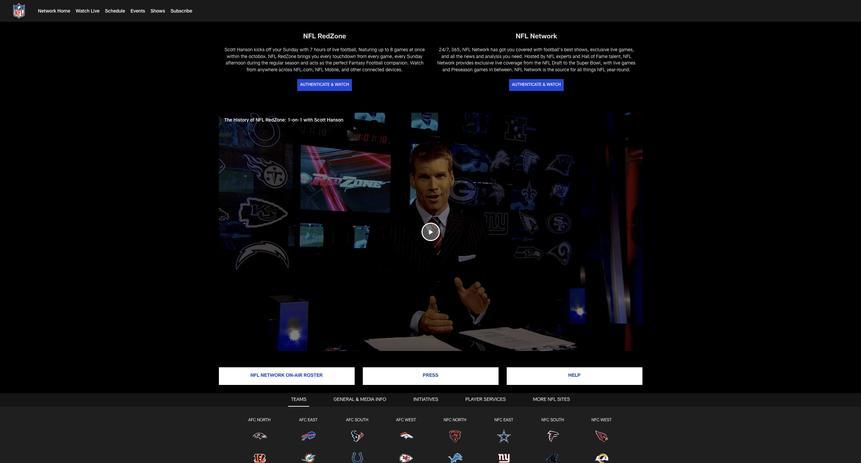 Task type: describe. For each thing, give the bounding box(es) containing it.
0 horizontal spatial all
[[451, 55, 455, 59]]

as
[[320, 61, 324, 66]]

of inside scott hanson kicks off your sunday with 7 hours of live football, featuring up to 8 games at once within the octobox. nfl redzone brings you every touchdown from every game, every sunday afternoon during the regular season and acts as the perfect fantasy football companion. watch from anywhere across nfl.com, nfl mobile, and other connected devices.
[[327, 48, 331, 53]]

off
[[266, 48, 271, 53]]

south for afc south
[[355, 418, 369, 422]]

denver broncos image
[[399, 429, 414, 444]]

anywhere
[[258, 68, 278, 73]]

network left "is"
[[524, 68, 542, 73]]

the history of nfl redzone: 1-on-1 with scott hanson
[[224, 118, 344, 123]]

home
[[57, 9, 70, 14]]

and right news
[[476, 55, 484, 59]]

nfc east
[[495, 418, 513, 422]]

with up by at the top right of page
[[534, 48, 543, 53]]

kicks
[[254, 48, 265, 53]]

at
[[410, 48, 414, 53]]

connected
[[363, 68, 384, 73]]

of inside video player element
[[250, 118, 255, 123]]

once
[[415, 48, 425, 53]]

best
[[564, 48, 573, 53]]

and down perfect
[[342, 68, 349, 73]]

south for nfc south
[[551, 418, 564, 422]]

watch inside scott hanson kicks off your sunday with 7 hours of live football, featuring up to 8 games at once within the octobox. nfl redzone brings you every touchdown from every game, every sunday afternoon during the regular season and acts as the perfect fantasy football companion. watch from anywhere across nfl.com, nfl mobile, and other connected devices.
[[410, 61, 424, 66]]

nfc for nfc west
[[592, 418, 600, 422]]

nfl up news
[[463, 48, 471, 53]]

7
[[310, 48, 313, 53]]

nfl up covered on the right
[[516, 34, 529, 40]]

atlanta falcons image
[[546, 429, 560, 444]]

is
[[543, 68, 546, 73]]

schedule link
[[105, 9, 125, 14]]

featuring
[[359, 48, 377, 53]]

year-
[[607, 68, 617, 73]]

hanson inside video player element
[[327, 118, 344, 123]]

redzone:
[[266, 118, 286, 123]]

afc west
[[396, 418, 416, 422]]

regular
[[269, 61, 284, 66]]

0 vertical spatial sunday
[[283, 48, 299, 53]]

experts
[[556, 55, 572, 59]]

authenticate for network
[[512, 83, 542, 87]]

in
[[489, 68, 493, 73]]

watch live
[[76, 9, 100, 14]]

nfl down coverage
[[515, 68, 523, 73]]

covered
[[516, 48, 533, 53]]

has
[[491, 48, 498, 53]]

nfl network
[[516, 34, 557, 40]]

hours
[[314, 48, 326, 53]]

afc for afc south
[[346, 418, 354, 422]]

watch left live
[[76, 9, 90, 14]]

shows
[[151, 9, 165, 14]]

the right as
[[326, 61, 332, 66]]

player
[[466, 398, 483, 402]]

west for afc west
[[405, 418, 416, 422]]

events link
[[131, 9, 145, 14]]

general & media info
[[334, 398, 386, 402]]

1-
[[288, 118, 292, 123]]

network up news
[[472, 48, 490, 53]]

network home
[[38, 9, 70, 14]]

chicago bears image
[[448, 429, 463, 444]]

afc east
[[299, 418, 318, 422]]

the down 365,
[[456, 55, 463, 59]]

afc north
[[248, 418, 271, 422]]

and down shows,
[[573, 55, 581, 59]]

1 horizontal spatial sunday
[[407, 55, 423, 59]]

1 every from the left
[[320, 55, 332, 59]]

authenticate & watch link for network
[[509, 79, 564, 91]]

indianapolis colts image
[[350, 451, 365, 463]]

the up anywhere
[[262, 61, 268, 66]]

football,
[[341, 48, 357, 53]]

other
[[351, 68, 361, 73]]

within
[[227, 55, 240, 59]]

1 horizontal spatial all
[[578, 68, 582, 73]]

super
[[577, 61, 589, 66]]

1
[[300, 118, 302, 123]]

the down by at the top right of page
[[535, 61, 541, 66]]

on-
[[286, 374, 295, 378]]

brings
[[298, 55, 311, 59]]

0 horizontal spatial exclusive
[[475, 61, 494, 66]]

afc for afc east
[[299, 418, 307, 422]]

games,
[[619, 48, 634, 53]]

baltimore ravens image
[[252, 429, 267, 444]]


[[427, 228, 434, 236]]

events
[[131, 9, 145, 14]]

general & media info button
[[331, 393, 389, 407]]

across
[[279, 68, 292, 73]]

watch live link
[[76, 9, 100, 14]]

2 every from the left
[[368, 55, 379, 59]]

nfl down football's
[[547, 55, 555, 59]]

afternoon
[[226, 61, 246, 66]]

new york giants image
[[497, 451, 512, 463]]

nfc west
[[592, 418, 612, 422]]

source
[[555, 68, 569, 73]]

services
[[484, 398, 506, 402]]

 button
[[423, 224, 439, 240]]

initiatives button
[[411, 393, 441, 407]]

talent,
[[609, 55, 622, 59]]

& for nfl network
[[543, 83, 546, 87]]

got
[[499, 48, 506, 53]]

on-
[[292, 118, 300, 123]]

houston texans image
[[350, 429, 365, 444]]

network
[[261, 374, 285, 378]]

with inside video player element
[[304, 118, 313, 123]]

nfl inside button
[[548, 398, 556, 402]]

& for nfl redzone
[[331, 83, 334, 87]]

nfl redzone image
[[219, 0, 431, 27]]

scott hanson kicks off your sunday with 7 hours of live football, featuring up to 8 games at once within the octobox. nfl redzone brings you every touchdown from every game, every sunday afternoon during the regular season and acts as the perfect fantasy football companion. watch from anywhere across nfl.com, nfl mobile, and other connected devices.
[[225, 48, 425, 73]]

nfc south
[[542, 418, 564, 422]]

companion.
[[384, 61, 409, 66]]

nfl up 7
[[303, 34, 316, 40]]

arizona cardinals image
[[594, 429, 609, 444]]

shows,
[[575, 48, 589, 53]]

nfl network on-air roster link
[[219, 367, 355, 385]]

acts
[[310, 61, 318, 66]]

game,
[[381, 55, 394, 59]]

authenticate & watch for network
[[512, 83, 561, 87]]

live inside scott hanson kicks off your sunday with 7 hours of live football, featuring up to 8 games at once within the octobox. nfl redzone brings you every touchdown from every game, every sunday afternoon during the regular season and acts as the perfect fantasy football companion. watch from anywhere across nfl.com, nfl mobile, and other connected devices.
[[332, 48, 339, 53]]

1 vertical spatial games
[[622, 61, 636, 66]]

games inside scott hanson kicks off your sunday with 7 hours of live football, featuring up to 8 games at once within the octobox. nfl redzone brings you every touchdown from every game, every sunday afternoon during the regular season and acts as the perfect fantasy football companion. watch from anywhere across nfl.com, nfl mobile, and other connected devices.
[[394, 48, 408, 53]]

video player element
[[219, 113, 643, 351]]

news
[[464, 55, 475, 59]]

& inside button
[[356, 398, 359, 402]]

live down talent,
[[614, 61, 621, 66]]

to inside scott hanson kicks off your sunday with 7 hours of live football, featuring up to 8 games at once within the octobox. nfl redzone brings you every touchdown from every game, every sunday afternoon during the regular season and acts as the perfect fantasy football companion. watch from anywhere across nfl.com, nfl mobile, and other connected devices.
[[385, 48, 389, 53]]

carolina panthers image
[[546, 451, 560, 463]]

help
[[569, 374, 581, 378]]

and down brings
[[301, 61, 309, 66]]



Task type: locate. For each thing, give the bounding box(es) containing it.
0 horizontal spatial redzone
[[278, 55, 296, 59]]

1 horizontal spatial east
[[504, 418, 513, 422]]

0 horizontal spatial authenticate & watch
[[300, 83, 349, 87]]

schedule
[[105, 9, 125, 14]]

authenticate & watch down "is"
[[512, 83, 561, 87]]

to
[[385, 48, 389, 53], [564, 61, 568, 66]]

during
[[247, 61, 260, 66]]

3 afc from the left
[[346, 418, 354, 422]]

banner
[[0, 0, 862, 22]]

sunday up season
[[283, 48, 299, 53]]

games right the 8
[[394, 48, 408, 53]]

0 horizontal spatial scott
[[225, 48, 236, 53]]

air
[[295, 374, 303, 378]]

between.
[[494, 68, 514, 73]]

fantasy
[[349, 61, 365, 66]]

2 horizontal spatial every
[[395, 55, 406, 59]]

1 vertical spatial scott
[[314, 118, 326, 123]]

play element
[[427, 228, 434, 236]]

1 horizontal spatial hanson
[[327, 118, 344, 123]]

from down during at the left of page
[[247, 68, 256, 73]]

scott
[[225, 48, 236, 53], [314, 118, 326, 123]]

to inside 24/7, 365, nfl network has got you covered with football's best shows, exclusive live games, and all the news and analysis you need. hosted by nfl experts and hall of fame talent, nfl network provides exclusive live coverage from the nfl draft to the super bowl, with live games and preseason games in between. nfl network is the source for all things nfl year-round.
[[564, 61, 568, 66]]

player services button
[[463, 393, 509, 407]]

0 horizontal spatial authenticate
[[300, 83, 330, 87]]

los angeles rams image
[[594, 451, 609, 463]]

every up football
[[368, 55, 379, 59]]

1 horizontal spatial games
[[474, 68, 488, 73]]

nfc for nfc east
[[495, 418, 503, 422]]

to left the 8
[[385, 48, 389, 53]]

from inside 24/7, 365, nfl network has got you covered with football's best shows, exclusive live games, and all the news and analysis you need. hosted by nfl experts and hall of fame talent, nfl network provides exclusive live coverage from the nfl draft to the super bowl, with live games and preseason games in between. nfl network is the source for all things nfl year-round.
[[524, 61, 533, 66]]

and
[[442, 55, 449, 59], [476, 55, 484, 59], [573, 55, 581, 59], [301, 61, 309, 66], [342, 68, 349, 73], [443, 68, 450, 73]]

games up round.
[[622, 61, 636, 66]]

live up talent,
[[611, 48, 618, 53]]

1 horizontal spatial authenticate & watch
[[512, 83, 561, 87]]

1 vertical spatial to
[[564, 61, 568, 66]]

0 horizontal spatial every
[[320, 55, 332, 59]]

0 horizontal spatial &
[[331, 83, 334, 87]]

afc up baltimore ravens icon
[[248, 418, 256, 422]]

devices.
[[386, 68, 403, 73]]

you right "got"
[[507, 48, 515, 53]]

north up baltimore ravens icon
[[257, 418, 271, 422]]

authenticate & watch link down mobile, at left
[[297, 79, 352, 91]]

of right hall
[[591, 55, 595, 59]]

redzone up season
[[278, 55, 296, 59]]

west for nfc west
[[601, 418, 612, 422]]

nfl shield image
[[11, 3, 27, 19]]

1 afc from the left
[[248, 418, 256, 422]]

1 horizontal spatial to
[[564, 61, 568, 66]]

games left in
[[474, 68, 488, 73]]

1 vertical spatial sunday
[[407, 55, 423, 59]]

0 horizontal spatial games
[[394, 48, 408, 53]]

footer containing nfl network on-air roster
[[0, 359, 862, 463]]

games
[[394, 48, 408, 53], [622, 61, 636, 66], [474, 68, 488, 73]]

2 horizontal spatial games
[[622, 61, 636, 66]]

nfc up dallas cowboys image at the bottom right of the page
[[495, 418, 503, 422]]

detroit lions image
[[448, 451, 463, 463]]

0 vertical spatial hanson
[[237, 48, 253, 53]]

miami dolphins image
[[301, 451, 316, 463]]

live up between.
[[495, 61, 502, 66]]

season
[[285, 61, 300, 66]]

and left preseason
[[443, 68, 450, 73]]

teams
[[291, 398, 307, 402]]

football
[[367, 61, 383, 66]]

west
[[405, 418, 416, 422], [601, 418, 612, 422]]

exclusive
[[590, 48, 610, 53], [475, 61, 494, 66]]

scott inside scott hanson kicks off your sunday with 7 hours of live football, featuring up to 8 games at once within the octobox. nfl redzone brings you every touchdown from every game, every sunday afternoon during the regular season and acts as the perfect fantasy football companion. watch from anywhere across nfl.com, nfl mobile, and other connected devices.
[[225, 48, 236, 53]]

hall
[[582, 55, 590, 59]]

navigation
[[0, 407, 862, 463]]

4 afc from the left
[[396, 418, 404, 422]]

nfl down off
[[268, 55, 277, 59]]

south up atlanta falcons image
[[551, 418, 564, 422]]

1 nfc from the left
[[444, 418, 452, 422]]

east for nfc east
[[504, 418, 513, 422]]

press link
[[363, 367, 499, 385]]

kansas city chiefs image
[[399, 451, 414, 463]]

8
[[390, 48, 393, 53]]

nfl left the sites
[[548, 398, 556, 402]]

east
[[308, 418, 318, 422], [504, 418, 513, 422]]

1 vertical spatial of
[[591, 55, 595, 59]]

exclusive up fame
[[590, 48, 610, 53]]

sunday down at
[[407, 55, 423, 59]]

the right "is"
[[548, 68, 554, 73]]

hanson inside scott hanson kicks off your sunday with 7 hours of live football, featuring up to 8 games at once within the octobox. nfl redzone brings you every touchdown from every game, every sunday afternoon during the regular season and acts as the perfect fantasy football companion. watch from anywhere across nfl.com, nfl mobile, and other connected devices.
[[237, 48, 253, 53]]

hosted
[[525, 55, 540, 59]]

afc up buffalo bills icon at the left of page
[[299, 418, 307, 422]]

nfl down as
[[315, 68, 324, 73]]

subscribe link
[[171, 9, 192, 14]]

player services
[[466, 398, 506, 402]]

1 horizontal spatial of
[[327, 48, 331, 53]]

network home link
[[38, 9, 70, 14]]

0 horizontal spatial west
[[405, 418, 416, 422]]

shows link
[[151, 9, 165, 14]]

network left home
[[38, 9, 56, 14]]

0 horizontal spatial to
[[385, 48, 389, 53]]

1 vertical spatial exclusive
[[475, 61, 494, 66]]

1 authenticate from the left
[[300, 83, 330, 87]]

teams button
[[288, 393, 309, 407]]

2 west from the left
[[601, 418, 612, 422]]

of right hours
[[327, 48, 331, 53]]

nfl left network
[[251, 374, 260, 378]]

all down 365,
[[451, 55, 455, 59]]

live
[[91, 9, 100, 14]]

of right history
[[250, 118, 255, 123]]

1 north from the left
[[257, 418, 271, 422]]

nfl up "is"
[[543, 61, 551, 66]]

4 nfc from the left
[[592, 418, 600, 422]]

the up afternoon
[[241, 55, 247, 59]]

1 horizontal spatial &
[[356, 398, 359, 402]]

nfc up arizona cardinals icon
[[592, 418, 600, 422]]

2 vertical spatial games
[[474, 68, 488, 73]]

& down mobile, at left
[[331, 83, 334, 87]]

west up arizona cardinals icon
[[601, 418, 612, 422]]

1 vertical spatial hanson
[[327, 118, 344, 123]]

more
[[533, 398, 547, 402]]

page main content main content
[[0, 0, 862, 351]]

fame
[[596, 55, 608, 59]]

1 horizontal spatial every
[[368, 55, 379, 59]]

0 horizontal spatial east
[[308, 418, 318, 422]]

1 vertical spatial all
[[578, 68, 582, 73]]

buffalo bills image
[[301, 429, 316, 444]]

with up the year-
[[604, 61, 612, 66]]

octobox.
[[249, 55, 267, 59]]

2 horizontal spatial of
[[591, 55, 595, 59]]

east up dallas cowboys image at the bottom right of the page
[[504, 418, 513, 422]]

press
[[423, 374, 439, 378]]

nfl left the redzone:
[[256, 118, 264, 123]]

1 horizontal spatial authenticate
[[512, 83, 542, 87]]

of
[[327, 48, 331, 53], [591, 55, 595, 59], [250, 118, 255, 123]]

afc for afc north
[[248, 418, 256, 422]]

nfl network on-air roster
[[251, 374, 323, 378]]

network down 24/7,
[[438, 61, 455, 66]]

media
[[360, 398, 375, 402]]

0 horizontal spatial south
[[355, 418, 369, 422]]

nfl.com,
[[294, 68, 314, 73]]

0 vertical spatial redzone
[[318, 34, 346, 40]]

with right 1
[[304, 118, 313, 123]]

the
[[241, 55, 247, 59], [456, 55, 463, 59], [262, 61, 268, 66], [326, 61, 332, 66], [535, 61, 541, 66], [569, 61, 576, 66], [548, 68, 554, 73]]

provides
[[456, 61, 474, 66]]

you inside scott hanson kicks off your sunday with 7 hours of live football, featuring up to 8 games at once within the octobox. nfl redzone brings you every touchdown from every game, every sunday afternoon during the regular season and acts as the perfect fantasy football companion. watch from anywhere across nfl.com, nfl mobile, and other connected devices.
[[312, 55, 319, 59]]

& down "is"
[[543, 83, 546, 87]]

2 authenticate & watch link from the left
[[509, 79, 564, 91]]

network up football's
[[530, 34, 557, 40]]

authenticate & watch link for redzone
[[297, 79, 352, 91]]

from down hosted
[[524, 61, 533, 66]]

authenticate
[[300, 83, 330, 87], [512, 83, 542, 87]]

nfl down games,
[[623, 55, 632, 59]]

watch down source
[[547, 83, 561, 87]]

0 vertical spatial to
[[385, 48, 389, 53]]

1 horizontal spatial redzone
[[318, 34, 346, 40]]

roster
[[304, 374, 323, 378]]

0 vertical spatial all
[[451, 55, 455, 59]]

you up acts
[[312, 55, 319, 59]]

every up companion.
[[395, 55, 406, 59]]

2 vertical spatial from
[[247, 68, 256, 73]]

authenticate down nfl.com,
[[300, 83, 330, 87]]

authenticate & watch for redzone
[[300, 83, 349, 87]]

1 authenticate & watch link from the left
[[297, 79, 352, 91]]

authenticate & watch
[[300, 83, 349, 87], [512, 83, 561, 87]]

help link
[[507, 367, 643, 385]]

authenticate & watch down mobile, at left
[[300, 83, 349, 87]]

analysis
[[485, 55, 502, 59]]

tab list
[[0, 393, 862, 463]]

of inside 24/7, 365, nfl network has got you covered with football's best shows, exclusive live games, and all the news and analysis you need. hosted by nfl experts and hall of fame talent, nfl network provides exclusive live coverage from the nfl draft to the super bowl, with live games and preseason games in between. nfl network is the source for all things nfl year-round.
[[591, 55, 595, 59]]

3 nfc from the left
[[542, 418, 550, 422]]

1 horizontal spatial west
[[601, 418, 612, 422]]

0 vertical spatial of
[[327, 48, 331, 53]]

2 horizontal spatial from
[[524, 61, 533, 66]]

live up touchdown
[[332, 48, 339, 53]]

authenticate down coverage
[[512, 83, 542, 87]]

& left the media
[[356, 398, 359, 402]]

0 vertical spatial exclusive
[[590, 48, 610, 53]]

3 every from the left
[[395, 55, 406, 59]]

2 horizontal spatial &
[[543, 83, 546, 87]]

afc up houston texans icon
[[346, 418, 354, 422]]

east for afc east
[[308, 418, 318, 422]]

1 horizontal spatial from
[[357, 55, 367, 59]]

24/7, 365, nfl network has got you covered with football's best shows, exclusive live games, and all the news and analysis you need. hosted by nfl experts and hall of fame talent, nfl network provides exclusive live coverage from the nfl draft to the super bowl, with live games and preseason games in between. nfl network is the source for all things nfl year-round.
[[438, 48, 636, 73]]

nfl network image
[[431, 0, 643, 27]]

west up denver broncos image
[[405, 418, 416, 422]]

1 south from the left
[[355, 418, 369, 422]]

1 horizontal spatial south
[[551, 418, 564, 422]]

2 authenticate & watch from the left
[[512, 83, 561, 87]]

nfc
[[444, 418, 452, 422], [495, 418, 503, 422], [542, 418, 550, 422], [592, 418, 600, 422]]

0 vertical spatial from
[[357, 55, 367, 59]]

with up brings
[[300, 48, 309, 53]]

2 vertical spatial of
[[250, 118, 255, 123]]

0 vertical spatial scott
[[225, 48, 236, 53]]

0 horizontal spatial hanson
[[237, 48, 253, 53]]

with inside scott hanson kicks off your sunday with 7 hours of live football, featuring up to 8 games at once within the octobox. nfl redzone brings you every touchdown from every game, every sunday afternoon during the regular season and acts as the perfect fantasy football companion. watch from anywhere across nfl.com, nfl mobile, and other connected devices.
[[300, 48, 309, 53]]

1 vertical spatial redzone
[[278, 55, 296, 59]]

footer
[[0, 359, 862, 463]]

round.
[[617, 68, 631, 73]]

redzone inside scott hanson kicks off your sunday with 7 hours of live football, featuring up to 8 games at once within the octobox. nfl redzone brings you every touchdown from every game, every sunday afternoon during the regular season and acts as the perfect fantasy football companion. watch from anywhere across nfl.com, nfl mobile, and other connected devices.
[[278, 55, 296, 59]]

1 west from the left
[[405, 418, 416, 422]]

north for nfc north
[[453, 418, 467, 422]]

for
[[571, 68, 576, 73]]

things
[[583, 68, 596, 73]]

from up fantasy
[[357, 55, 367, 59]]

info
[[376, 398, 386, 402]]

you down "got"
[[503, 55, 511, 59]]

all right for
[[578, 68, 582, 73]]

subscribe
[[171, 9, 192, 14]]

nfl down bowl,
[[597, 68, 606, 73]]

south up houston texans icon
[[355, 418, 369, 422]]

mobile,
[[325, 68, 340, 73]]

perfect
[[333, 61, 348, 66]]

initiatives
[[414, 398, 438, 402]]

0 horizontal spatial of
[[250, 118, 255, 123]]

watch down mobile, at left
[[335, 83, 349, 87]]

redzone up hours
[[318, 34, 346, 40]]

history
[[234, 118, 249, 123]]

every up as
[[320, 55, 332, 59]]

afc for afc west
[[396, 418, 404, 422]]

0 horizontal spatial from
[[247, 68, 256, 73]]

2 north from the left
[[453, 418, 467, 422]]

your
[[273, 48, 282, 53]]

0 vertical spatial games
[[394, 48, 408, 53]]

to down experts on the right top
[[564, 61, 568, 66]]

365,
[[451, 48, 461, 53]]

nfc north
[[444, 418, 467, 422]]

nfc for nfc north
[[444, 418, 452, 422]]

tab list containing teams
[[0, 393, 862, 463]]

2 afc from the left
[[299, 418, 307, 422]]

authenticate for redzone
[[300, 83, 330, 87]]

banner containing network home
[[0, 0, 862, 22]]

1 horizontal spatial exclusive
[[590, 48, 610, 53]]

2 east from the left
[[504, 418, 513, 422]]

2 nfc from the left
[[495, 418, 503, 422]]

network
[[38, 9, 56, 14], [530, 34, 557, 40], [472, 48, 490, 53], [438, 61, 455, 66], [524, 68, 542, 73]]

draft
[[552, 61, 562, 66]]

preseason
[[452, 68, 473, 73]]

1 authenticate & watch from the left
[[300, 83, 349, 87]]

scott inside video player element
[[314, 118, 326, 123]]

&
[[331, 83, 334, 87], [543, 83, 546, 87], [356, 398, 359, 402]]

2 authenticate from the left
[[512, 83, 542, 87]]

need.
[[512, 55, 523, 59]]

0 horizontal spatial north
[[257, 418, 271, 422]]

nfc up atlanta falcons image
[[542, 418, 550, 422]]

the up for
[[569, 61, 576, 66]]

0 horizontal spatial sunday
[[283, 48, 299, 53]]

dallas cowboys image
[[497, 429, 512, 444]]

2 south from the left
[[551, 418, 564, 422]]

by
[[541, 55, 546, 59]]

touchdown
[[333, 55, 356, 59]]

navigation containing afc north
[[0, 407, 862, 463]]

1 horizontal spatial scott
[[314, 118, 326, 123]]

exclusive up in
[[475, 61, 494, 66]]

south
[[355, 418, 369, 422], [551, 418, 564, 422]]

and down 24/7,
[[442, 55, 449, 59]]

nfc up chicago bears icon
[[444, 418, 452, 422]]

24/7,
[[439, 48, 450, 53]]

scott right 1
[[314, 118, 326, 123]]

1 horizontal spatial north
[[453, 418, 467, 422]]

0 horizontal spatial authenticate & watch link
[[297, 79, 352, 91]]

scott up the within
[[225, 48, 236, 53]]

bowl,
[[590, 61, 602, 66]]

1 vertical spatial from
[[524, 61, 533, 66]]

nfc for nfc south
[[542, 418, 550, 422]]

nfl inside video player element
[[256, 118, 264, 123]]

1 east from the left
[[308, 418, 318, 422]]

afc up denver broncos image
[[396, 418, 404, 422]]

nfl redzone
[[303, 34, 346, 40]]

1 horizontal spatial authenticate & watch link
[[509, 79, 564, 91]]

all
[[451, 55, 455, 59], [578, 68, 582, 73]]

cincinnati bengals image
[[252, 451, 267, 463]]

the
[[224, 118, 232, 123]]

more nfl sites
[[533, 398, 570, 402]]

east up buffalo bills icon at the left of page
[[308, 418, 318, 422]]

north for afc north
[[257, 418, 271, 422]]

north up chicago bears icon
[[453, 418, 467, 422]]

watch down once on the left top of page
[[410, 61, 424, 66]]

authenticate & watch link down "is"
[[509, 79, 564, 91]]

coverage
[[504, 61, 523, 66]]



Task type: vqa. For each thing, say whether or not it's contained in the screenshot.
1
yes



